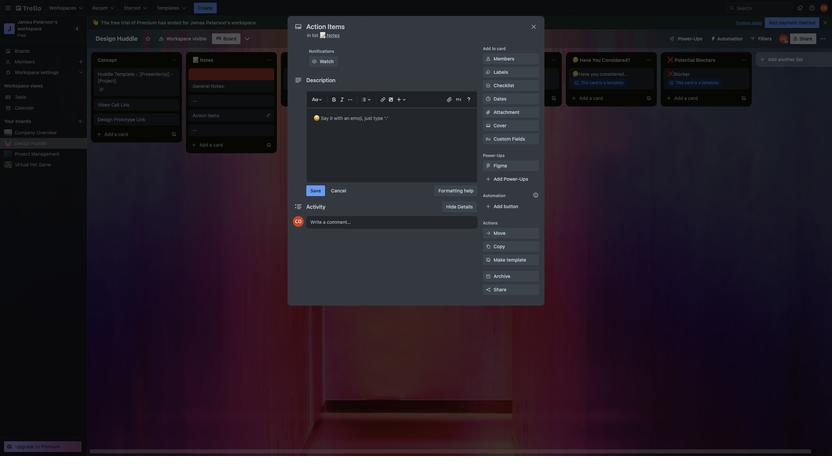 Task type: vqa. For each thing, say whether or not it's contained in the screenshot.
"🤔Have"
yes



Task type: locate. For each thing, give the bounding box(es) containing it.
0 vertical spatial workspace
[[231, 20, 256, 25]]

sm image for cover
[[485, 122, 492, 129]]

3 is from the left
[[599, 80, 603, 85]]

this down the ❌blocker
[[676, 80, 684, 85]]

share button
[[791, 33, 817, 44], [483, 285, 539, 295]]

template. down 👍positive [i really liked...] "link"
[[322, 80, 340, 85]]

christina overa (christinaovera) image
[[820, 4, 828, 12], [293, 216, 304, 227]]

design huddle down free
[[96, 35, 138, 42]]

sm image inside cover link
[[485, 122, 492, 129]]

sm image inside automation "button"
[[708, 33, 718, 43]]

1 vertical spatial share
[[494, 287, 507, 293]]

share for share button to the right
[[800, 36, 813, 41]]

create from template… image for 🙋question [what about...?]
[[551, 96, 557, 101]]

3 sm image from the top
[[485, 230, 492, 237]]

1 horizontal spatial christina overa (christinaovera) image
[[820, 4, 828, 12]]

design huddle down company overview
[[15, 141, 46, 146]]

save button
[[306, 186, 325, 196]]

sm image left make
[[485, 257, 492, 264]]

you
[[591, 71, 599, 77]]

share down 'method'
[[800, 36, 813, 41]]

1 vertical spatial huddle
[[98, 71, 113, 77]]

1 horizontal spatial automation
[[718, 36, 743, 41]]

custom
[[494, 136, 511, 142]]

members link up labels link
[[483, 54, 539, 64]]

premium inside "link"
[[41, 444, 60, 450]]

items
[[208, 113, 220, 118]]

1 vertical spatial power-
[[483, 153, 497, 158]]

james peterson's workspace free
[[17, 19, 59, 38]]

1 horizontal spatial members
[[494, 56, 515, 62]]

design huddle link
[[15, 140, 83, 147]]

0 vertical spatial design huddle
[[96, 35, 138, 42]]

2 -- from the top
[[193, 127, 197, 133]]

list right in
[[312, 32, 318, 38]]

ups up add button button
[[520, 176, 528, 182]]

1 vertical spatial to
[[35, 444, 40, 450]]

-- link down action items link
[[193, 127, 270, 134]]

sm image for figma
[[485, 163, 492, 169]]

1 horizontal spatial power-
[[504, 176, 520, 182]]

a right image
[[400, 95, 402, 101]]

create from template… image
[[361, 96, 367, 101], [456, 96, 462, 101], [741, 96, 747, 101], [171, 132, 177, 137], [266, 143, 272, 148]]

0 notifications image
[[796, 4, 804, 12]]

custom fields button
[[483, 136, 539, 143]]

3 template. from the left
[[607, 80, 625, 85]]

automation inside "button"
[[718, 36, 743, 41]]

add button button
[[483, 201, 539, 212]]

power-ups
[[678, 36, 703, 41], [483, 153, 505, 158]]

2 horizontal spatial ups
[[694, 36, 703, 41]]

general notes:
[[193, 83, 225, 89]]

this down 🙋question
[[486, 80, 494, 85]]

action items link
[[193, 112, 270, 119]]

sm image for make template
[[485, 257, 492, 264]]

1 sm image from the top
[[485, 122, 492, 129]]

workspace for workspace views
[[4, 83, 29, 89]]

.
[[256, 20, 257, 25]]

Write a comment text field
[[306, 216, 478, 229]]

Main content area, start typing to enter text. text field
[[314, 114, 470, 122]]

1 vertical spatial workspace
[[4, 83, 29, 89]]

share button down archive 'link'
[[483, 285, 539, 295]]

add left text styles 'icon'
[[294, 95, 303, 101]]

1 horizontal spatial link
[[136, 117, 145, 122]]

to up labels
[[492, 46, 496, 51]]

[project]
[[98, 78, 116, 84]]

cancel
[[331, 188, 346, 194]]

👍positive [i really liked...]
[[288, 71, 345, 77]]

table
[[15, 94, 26, 100]]

2 horizontal spatial power-
[[678, 36, 694, 41]]

help
[[464, 188, 474, 194]]

about...?]
[[519, 71, 539, 77]]

archive link
[[483, 271, 539, 282]]

1 horizontal spatial power-ups
[[678, 36, 703, 41]]

bold ⌘b image
[[330, 96, 338, 104]]

add left payment
[[769, 20, 778, 25]]

add up 🙋question
[[483, 46, 491, 51]]

🙋question [what about...?]
[[478, 71, 539, 77]]

open information menu image
[[809, 5, 816, 11]]

to inside "link"
[[35, 444, 40, 450]]

sm image left archive
[[485, 273, 492, 280]]

2 horizontal spatial huddle
[[117, 35, 138, 42]]

2 vertical spatial design
[[15, 141, 30, 146]]

this down 👍positive
[[296, 80, 304, 85]]

huddle inside the design huddle 'link'
[[31, 141, 46, 146]]

video
[[98, 102, 110, 108]]

2 this from the left
[[486, 80, 494, 85]]

card right image
[[403, 95, 413, 101]]

1 horizontal spatial design huddle
[[96, 35, 138, 42]]

0 vertical spatial power-
[[678, 36, 694, 41]]

5 sm image from the top
[[485, 257, 492, 264]]

sm image inside archive 'link'
[[485, 273, 492, 280]]

table link
[[15, 94, 83, 101]]

1 vertical spatial premium
[[41, 444, 60, 450]]

0 vertical spatial --
[[193, 98, 197, 104]]

open help dialog image
[[465, 96, 473, 104]]

1 horizontal spatial list
[[797, 57, 803, 62]]

0 horizontal spatial automation
[[483, 193, 506, 198]]

this card is a template. down '🤔have you considered...'
[[581, 80, 625, 85]]

add a card button down 🤔have you considered... "link" at the right of the page
[[569, 93, 644, 104]]

1 horizontal spatial workspace
[[167, 36, 191, 41]]

sm image left copy
[[485, 244, 492, 250]]

sm image down 🙋question
[[485, 82, 492, 89]]

boards link
[[0, 46, 87, 57]]

design down the
[[96, 35, 116, 42]]

🤔have you considered... link
[[573, 71, 650, 78]]

1 this from the left
[[296, 80, 304, 85]]

1 vertical spatial automation
[[483, 193, 506, 198]]

link for video call link
[[121, 102, 130, 108]]

peterson's up 'board' link at the top left of page
[[206, 20, 230, 25]]

👍positive
[[288, 71, 311, 77]]

add a card down items at the top left of the page
[[199, 142, 223, 148]]

attach and insert link image
[[446, 96, 453, 103]]

add down the 🤔have
[[579, 95, 588, 101]]

1 this card is a template. from the left
[[296, 80, 340, 85]]

make template
[[494, 257, 526, 263]]

automation down explore
[[718, 36, 743, 41]]

1 horizontal spatial workspace
[[231, 20, 256, 25]]

huddle inside board name 'text box'
[[117, 35, 138, 42]]

james right 'for'
[[190, 20, 205, 25]]

edit card image
[[266, 113, 271, 118]]

power-
[[678, 36, 694, 41], [483, 153, 497, 158], [504, 176, 520, 182]]

formatting help link
[[435, 186, 478, 196]]

sm image inside checklist link
[[485, 82, 492, 89]]

workspace up customize views icon
[[231, 20, 256, 25]]

sm image left figma
[[485, 163, 492, 169]]

is for [what
[[504, 80, 508, 85]]

huddle down trial
[[117, 35, 138, 42]]

0 horizontal spatial members
[[15, 59, 35, 65]]

2 create from template… image from the left
[[646, 96, 652, 101]]

0 vertical spatial to
[[492, 46, 496, 51]]

1 vertical spatial link
[[136, 117, 145, 122]]

1 vertical spatial -- link
[[193, 127, 270, 134]]

card
[[497, 46, 506, 51], [305, 80, 313, 85], [495, 80, 503, 85], [590, 80, 598, 85], [685, 80, 693, 85], [308, 95, 318, 101], [403, 95, 413, 101], [498, 95, 508, 101], [593, 95, 603, 101], [688, 95, 698, 101], [118, 131, 128, 137], [213, 142, 223, 148]]

0 horizontal spatial power-
[[483, 153, 497, 158]]

1 template. from the left
[[322, 80, 340, 85]]

add a card down you
[[579, 95, 603, 101]]

2 vertical spatial power-
[[504, 176, 520, 182]]

this
[[296, 80, 304, 85], [486, 80, 494, 85], [581, 80, 589, 85], [676, 80, 684, 85]]

0 vertical spatial power-ups
[[678, 36, 703, 41]]

huddle up project management
[[31, 141, 46, 146]]

company overview link
[[15, 129, 83, 136]]

add a card button down checklist link
[[474, 93, 549, 104]]

1 horizontal spatial ups
[[520, 176, 528, 182]]

members for leftmost members 'link'
[[15, 59, 35, 65]]

0 horizontal spatial james
[[17, 19, 32, 25]]

sm image for automation
[[708, 33, 718, 43]]

premium
[[137, 20, 157, 25], [41, 444, 60, 450]]

share button down 'method'
[[791, 33, 817, 44]]

6 sm image from the top
[[485, 273, 492, 280]]

2 vertical spatial ups
[[520, 176, 528, 182]]

template. down 🙋question [what about...?] link
[[512, 80, 530, 85]]

move
[[494, 231, 506, 236]]

share down archive
[[494, 287, 507, 293]]

of
[[131, 20, 136, 25]]

banner containing 👋
[[87, 16, 832, 29]]

3 this card is a template. from the left
[[581, 80, 625, 85]]

a down design prototype link
[[114, 131, 117, 137]]

more formatting image
[[346, 96, 354, 104]]

0 horizontal spatial to
[[35, 444, 40, 450]]

sm image down actions
[[485, 230, 492, 237]]

members link down boards
[[0, 57, 87, 67]]

1 vertical spatial list
[[797, 57, 803, 62]]

j
[[7, 25, 11, 32]]

create from template… image
[[551, 96, 557, 101], [646, 96, 652, 101]]

sm image
[[485, 122, 492, 129], [485, 163, 492, 169], [485, 230, 492, 237], [485, 244, 492, 250], [485, 257, 492, 264], [485, 273, 492, 280]]

video call link
[[98, 102, 130, 108]]

1 vertical spatial ups
[[497, 153, 505, 158]]

sm image for move
[[485, 230, 492, 237]]

1 vertical spatial share button
[[483, 285, 539, 295]]

create button
[[194, 3, 217, 13]]

0 vertical spatial list
[[312, 32, 318, 38]]

add a card button
[[284, 93, 359, 104], [379, 93, 454, 104], [474, 93, 549, 104], [569, 93, 644, 104], [664, 93, 739, 104], [94, 129, 169, 140], [189, 140, 264, 151]]

general
[[193, 83, 210, 89]]

link down video call link link
[[136, 117, 145, 122]]

design up project
[[15, 141, 30, 146]]

- inside huddle template :: [presenter(s)] - [project]
[[171, 71, 173, 77]]

view markdown image
[[456, 96, 462, 103]]

template
[[114, 71, 134, 77]]

👍positive [i really liked...] link
[[288, 71, 365, 78]]

0 horizontal spatial link
[[121, 102, 130, 108]]

0 vertical spatial automation
[[718, 36, 743, 41]]

sm image
[[708, 33, 718, 43], [485, 56, 492, 62], [311, 58, 318, 65], [485, 69, 492, 76], [485, 82, 492, 89]]

design down video
[[98, 117, 113, 122]]

4 sm image from the top
[[485, 244, 492, 250]]

1 vertical spatial workspace
[[17, 26, 42, 31]]

1 horizontal spatial to
[[492, 46, 496, 51]]

Search field
[[735, 3, 793, 13]]

0 vertical spatial huddle
[[117, 35, 138, 42]]

liked...]
[[329, 71, 345, 77]]

is down the ❌blocker link
[[695, 80, 698, 85]]

0 horizontal spatial workspace
[[4, 83, 29, 89]]

sm image left watch
[[311, 58, 318, 65]]

0 vertical spatial -- link
[[193, 98, 270, 104]]

to right 'upgrade'
[[35, 444, 40, 450]]

sm image for labels
[[485, 69, 492, 76]]

workspace inside banner
[[231, 20, 256, 25]]

notes
[[327, 32, 340, 38]]

0 horizontal spatial peterson's
[[33, 19, 58, 25]]

template. for really
[[322, 80, 340, 85]]

0 horizontal spatial ups
[[497, 153, 505, 158]]

3 this from the left
[[581, 80, 589, 85]]

james inside the james peterson's workspace free
[[17, 19, 32, 25]]

2 vertical spatial huddle
[[31, 141, 46, 146]]

automation up add button
[[483, 193, 506, 198]]

sm image inside labels link
[[485, 69, 492, 76]]

1 is from the left
[[314, 80, 318, 85]]

this card is a template. down the 👍positive [i really liked...]
[[296, 80, 340, 85]]

2 template. from the left
[[512, 80, 530, 85]]

is for [i
[[314, 80, 318, 85]]

0 vertical spatial link
[[121, 102, 130, 108]]

explore plans button
[[737, 19, 763, 27]]

watch
[[320, 59, 334, 64]]

members down boards
[[15, 59, 35, 65]]

1 vertical spatial --
[[193, 127, 197, 133]]

this for 👍positive
[[296, 80, 304, 85]]

design huddle inside 'link'
[[15, 141, 46, 146]]

sm image left labels
[[485, 69, 492, 76]]

workspace inside button
[[167, 36, 191, 41]]

1 horizontal spatial james
[[190, 20, 205, 25]]

0 horizontal spatial workspace
[[17, 26, 42, 31]]

link
[[121, 102, 130, 108], [136, 117, 145, 122]]

1 horizontal spatial peterson's
[[206, 20, 230, 25]]

1 horizontal spatial huddle
[[98, 71, 113, 77]]

is down '🤔have you considered...'
[[599, 80, 603, 85]]

a down '🤔have you considered...'
[[604, 80, 606, 85]]

list right another
[[797, 57, 803, 62]]

0 horizontal spatial huddle
[[31, 141, 46, 146]]

add a card right 'link' image
[[389, 95, 413, 101]]

automation button
[[708, 33, 747, 44]]

1 -- from the top
[[193, 98, 197, 104]]

👋
[[92, 20, 98, 25]]

-- link up action items link
[[193, 98, 270, 104]]

pet
[[30, 162, 37, 168]]

0 horizontal spatial design huddle
[[15, 141, 46, 146]]

0 horizontal spatial create from template… image
[[551, 96, 557, 101]]

customize views image
[[244, 35, 251, 42]]

add right 'link' image
[[389, 95, 398, 101]]

1 vertical spatial christina overa (christinaovera) image
[[293, 216, 304, 227]]

editor toolbar toolbar
[[310, 94, 474, 105]]

1 horizontal spatial premium
[[137, 20, 157, 25]]

ended
[[167, 20, 181, 25]]

template.
[[322, 80, 340, 85], [512, 80, 530, 85], [607, 80, 625, 85], [702, 80, 720, 85]]

sm image left cover
[[485, 122, 492, 129]]

huddle up [project]
[[98, 71, 113, 77]]

your boards with 4 items element
[[4, 117, 68, 125]]

-- down action
[[193, 127, 197, 133]]

2 sm image from the top
[[485, 163, 492, 169]]

upgrade to premium link
[[4, 442, 82, 453]]

checklist link
[[483, 80, 539, 91]]

call
[[111, 102, 119, 108]]

james
[[17, 19, 32, 25], [190, 20, 205, 25]]

add a card
[[294, 95, 318, 101], [389, 95, 413, 101], [484, 95, 508, 101], [579, 95, 603, 101], [675, 95, 698, 101], [104, 131, 128, 137], [199, 142, 223, 148]]

workspace up free
[[17, 26, 42, 31]]

make template link
[[483, 255, 539, 266]]

views
[[30, 83, 43, 89]]

banner
[[87, 16, 832, 29]]

1 horizontal spatial create from template… image
[[646, 96, 652, 101]]

add board image
[[78, 119, 83, 124]]

4 is from the left
[[695, 80, 698, 85]]

design inside 'link'
[[15, 141, 30, 146]]

workspace inside the james peterson's workspace free
[[17, 26, 42, 31]]

is for you
[[599, 80, 603, 85]]

0 horizontal spatial premium
[[41, 444, 60, 450]]

card down items at the top left of the page
[[213, 142, 223, 148]]

card down the ❌blocker link
[[688, 95, 698, 101]]

project management
[[15, 151, 60, 157]]

design for design prototype link link
[[98, 117, 113, 122]]

workspace up "table"
[[4, 83, 29, 89]]

add payment method
[[769, 20, 816, 25]]

1 create from template… image from the left
[[551, 96, 557, 101]]

primary element
[[0, 0, 832, 16]]

peterson's up boards "link"
[[33, 19, 58, 25]]

1 vertical spatial design huddle
[[15, 141, 46, 146]]

sm image inside move link
[[485, 230, 492, 237]]

ups inside button
[[694, 36, 703, 41]]

❌blocker link
[[668, 71, 745, 78]]

workspace
[[231, 20, 256, 25], [17, 26, 42, 31]]

design huddle inside board name 'text box'
[[96, 35, 138, 42]]

2 is from the left
[[504, 80, 508, 85]]

None text field
[[303, 21, 524, 33]]

📝
[[320, 32, 326, 38]]

to
[[492, 46, 496, 51], [35, 444, 40, 450]]

sm image inside copy link
[[485, 244, 492, 250]]

design
[[96, 35, 116, 42], [98, 117, 113, 122], [15, 141, 30, 146]]

0 vertical spatial share
[[800, 36, 813, 41]]

1 horizontal spatial share
[[800, 36, 813, 41]]

0 horizontal spatial share
[[494, 287, 507, 293]]

is down the 👍positive [i really liked...]
[[314, 80, 318, 85]]

premium right 'upgrade'
[[41, 444, 60, 450]]

wave image
[[92, 20, 98, 26]]

link right the "call"
[[121, 102, 130, 108]]

workspace views
[[4, 83, 43, 89]]

::
[[136, 71, 138, 77]]

hide details link
[[442, 202, 477, 212]]

a
[[319, 80, 321, 85], [509, 80, 511, 85], [604, 80, 606, 85], [699, 80, 701, 85], [305, 95, 307, 101], [400, 95, 402, 101], [495, 95, 497, 101], [590, 95, 592, 101], [685, 95, 687, 101], [114, 131, 117, 137], [209, 142, 212, 148]]

2 this card is a template. from the left
[[486, 80, 530, 85]]

add down the ❌blocker
[[675, 95, 683, 101]]

workspace visible button
[[155, 33, 211, 44]]

0 vertical spatial workspace
[[167, 36, 191, 41]]

this card is a template.
[[296, 80, 340, 85], [486, 80, 530, 85], [581, 80, 625, 85], [676, 80, 720, 85]]

card down the ❌blocker
[[685, 80, 693, 85]]

search image
[[729, 5, 735, 11]]

premium right of
[[137, 20, 157, 25]]

-- up action
[[193, 98, 197, 104]]

1 vertical spatial design
[[98, 117, 113, 122]]

sm image inside make template link
[[485, 257, 492, 264]]

ups left automation "button"
[[694, 36, 703, 41]]

sm image for archive
[[485, 273, 492, 280]]

0 vertical spatial ups
[[694, 36, 703, 41]]

card down you
[[590, 80, 598, 85]]

sm image right power-ups button at the top of page
[[708, 33, 718, 43]]

0 vertical spatial design
[[96, 35, 116, 42]]

0 vertical spatial share button
[[791, 33, 817, 44]]

upgrade
[[15, 444, 34, 450]]

sm image inside watch button
[[311, 58, 318, 65]]

template. down the ❌blocker link
[[702, 80, 720, 85]]

0 horizontal spatial power-ups
[[483, 153, 505, 158]]

add a card button up the main content area, start typing to enter text. text box
[[379, 93, 454, 104]]

boards
[[15, 118, 31, 124]]



Task type: describe. For each thing, give the bounding box(es) containing it.
add a card down design prototype link
[[104, 131, 128, 137]]

to for premium
[[35, 444, 40, 450]]

card down checklist
[[498, 95, 508, 101]]

j link
[[4, 23, 15, 34]]

considered...
[[600, 71, 628, 77]]

0 vertical spatial christina overa (christinaovera) image
[[820, 4, 828, 12]]

2 -- link from the top
[[193, 127, 270, 134]]

dates button
[[483, 94, 539, 104]]

0 horizontal spatial christina overa (christinaovera) image
[[293, 216, 304, 227]]

card down '🤔have you considered...'
[[593, 95, 603, 101]]

power- inside power-ups button
[[678, 36, 694, 41]]

-- for 2nd -- link from the bottom of the page
[[193, 98, 197, 104]]

workspace visible
[[167, 36, 207, 41]]

a down checklist
[[495, 95, 497, 101]]

👋 the free trial of premium has ended for james peterson's workspace .
[[92, 20, 257, 25]]

hide details
[[446, 204, 473, 210]]

add another list button
[[756, 52, 832, 67]]

0 horizontal spatial members link
[[0, 57, 87, 67]]

image image
[[387, 96, 395, 104]]

huddle template :: [presenter(s)] - [project] link
[[98, 71, 175, 84]]

details
[[458, 204, 473, 210]]

add a card button down description
[[284, 93, 359, 104]]

🤔have
[[573, 71, 590, 77]]

card up labels
[[497, 46, 506, 51]]

a down the really at top left
[[319, 80, 321, 85]]

add a card button down design prototype link link
[[94, 129, 169, 140]]

peterson's inside the james peterson's workspace free
[[33, 19, 58, 25]]

free
[[111, 20, 120, 25]]

add down design prototype link
[[104, 131, 113, 137]]

text styles image
[[311, 96, 319, 104]]

lists image
[[360, 96, 368, 104]]

4 this card is a template. from the left
[[676, 80, 720, 85]]

copy
[[494, 244, 505, 250]]

template. for about...?]
[[512, 80, 530, 85]]

company
[[15, 130, 35, 136]]

action
[[193, 113, 206, 118]]

free
[[17, 33, 26, 38]]

card down [i
[[305, 80, 313, 85]]

notes:
[[211, 83, 225, 89]]

watch button
[[309, 56, 338, 67]]

star or unstar board image
[[145, 36, 151, 41]]

trial
[[121, 20, 130, 25]]

peterson's inside banner
[[206, 20, 230, 25]]

virtual pet game
[[15, 162, 51, 168]]

explore
[[737, 20, 751, 25]]

design inside board name 'text box'
[[96, 35, 116, 42]]

add to card
[[483, 46, 506, 51]]

a down 🙋question [what about...?]
[[509, 80, 511, 85]]

1 horizontal spatial members link
[[483, 54, 539, 64]]

1 horizontal spatial share button
[[791, 33, 817, 44]]

this card is a template. for [what
[[486, 80, 530, 85]]

action items
[[193, 113, 220, 118]]

a down the ❌blocker link
[[699, 80, 701, 85]]

power-ups inside button
[[678, 36, 703, 41]]

board
[[223, 36, 236, 41]]

in list 📝 notes
[[307, 32, 340, 38]]

really
[[316, 71, 328, 77]]

4 this from the left
[[676, 80, 684, 85]]

overview
[[36, 130, 57, 136]]

a down items at the top left of the page
[[209, 142, 212, 148]]

method
[[799, 20, 816, 25]]

for
[[183, 20, 189, 25]]

project management link
[[15, 151, 83, 158]]

cancel button
[[327, 186, 350, 196]]

attachment
[[494, 109, 520, 115]]

a down you
[[590, 95, 592, 101]]

power-ups button
[[665, 33, 707, 44]]

payment
[[779, 20, 798, 25]]

project
[[15, 151, 30, 157]]

📝 notes link
[[320, 32, 340, 38]]

card down description
[[308, 95, 318, 101]]

virtual
[[15, 162, 29, 168]]

add a card down the ❌blocker
[[675, 95, 698, 101]]

a left text styles 'icon'
[[305, 95, 307, 101]]

in
[[307, 32, 311, 38]]

this card is a template. for you
[[581, 80, 625, 85]]

power- inside the add power-ups link
[[504, 176, 520, 182]]

workspace for workspace visible
[[167, 36, 191, 41]]

your
[[4, 118, 14, 124]]

1 vertical spatial power-ups
[[483, 153, 505, 158]]

show menu image
[[820, 35, 827, 42]]

add a card down description
[[294, 95, 318, 101]]

upgrade to premium
[[15, 444, 60, 450]]

huddle inside huddle template :: [presenter(s)] - [project]
[[98, 71, 113, 77]]

checklist
[[494, 83, 514, 88]]

dates
[[494, 96, 507, 102]]

sm image for checklist
[[485, 82, 492, 89]]

share for the left share button
[[494, 287, 507, 293]]

-- for 1st -- link from the bottom of the page
[[193, 127, 197, 133]]

sm image for members
[[485, 56, 492, 62]]

🙋question [what about...?] link
[[478, 71, 555, 78]]

labels
[[494, 69, 508, 75]]

activity
[[306, 204, 326, 210]]

to for card
[[492, 46, 496, 51]]

add down figma
[[494, 176, 503, 182]]

add a card down checklist
[[484, 95, 508, 101]]

1 -- link from the top
[[193, 98, 270, 104]]

game
[[38, 162, 51, 168]]

add a card button down action items link
[[189, 140, 264, 151]]

template. for considered...
[[607, 80, 625, 85]]

create from template… image for 🤔have you considered...
[[646, 96, 652, 101]]

filters button
[[748, 33, 774, 44]]

sm image for copy
[[485, 244, 492, 250]]

card down labels
[[495, 80, 503, 85]]

link image
[[379, 96, 387, 104]]

add payment method button
[[765, 17, 820, 28]]

button
[[504, 204, 519, 209]]

add left "button"
[[494, 204, 503, 209]]

add down action items
[[199, 142, 208, 148]]

this card is a template. for [i
[[296, 80, 340, 85]]

calendar link
[[15, 105, 83, 111]]

save
[[310, 188, 321, 194]]

management
[[31, 151, 60, 157]]

video call link link
[[98, 102, 175, 108]]

add left another
[[768, 57, 777, 62]]

Board name text field
[[92, 33, 141, 44]]

0 vertical spatial premium
[[137, 20, 157, 25]]

0 horizontal spatial list
[[312, 32, 318, 38]]

filters
[[758, 36, 772, 41]]

your boards
[[4, 118, 31, 124]]

notifications
[[309, 49, 334, 54]]

description
[[306, 77, 336, 83]]

list inside button
[[797, 57, 803, 62]]

add left dates
[[484, 95, 493, 101]]

move link
[[483, 228, 539, 239]]

this for 🤔have
[[581, 80, 589, 85]]

actions
[[483, 221, 498, 226]]

another
[[778, 57, 795, 62]]

general notes: link
[[193, 83, 270, 90]]

4 template. from the left
[[702, 80, 720, 85]]

james peterson's workspace link
[[17, 19, 59, 31]]

design for the design huddle 'link'
[[15, 141, 30, 146]]

design prototype link
[[98, 117, 145, 122]]

this for 🙋question
[[486, 80, 494, 85]]

template
[[507, 257, 526, 263]]

[what
[[504, 71, 518, 77]]

sm image for watch
[[311, 58, 318, 65]]

company overview
[[15, 130, 57, 136]]

[i
[[312, 71, 315, 77]]

italic ⌘i image
[[338, 96, 346, 104]]

christina overa (christinaovera) image
[[779, 34, 789, 43]]

archive
[[494, 274, 511, 279]]

members for the right members 'link'
[[494, 56, 515, 62]]

a down the ❌blocker
[[685, 95, 687, 101]]

add inside button
[[769, 20, 778, 25]]

add power-ups
[[494, 176, 528, 182]]

link for design prototype link
[[136, 117, 145, 122]]

design prototype link link
[[98, 116, 175, 123]]

virtual pet game link
[[15, 162, 83, 168]]

add a card button down the ❌blocker link
[[664, 93, 739, 104]]

🤔have you considered...
[[573, 71, 628, 77]]

plans
[[752, 20, 763, 25]]

card down prototype
[[118, 131, 128, 137]]

0 horizontal spatial share button
[[483, 285, 539, 295]]

attachment button
[[483, 107, 539, 118]]



